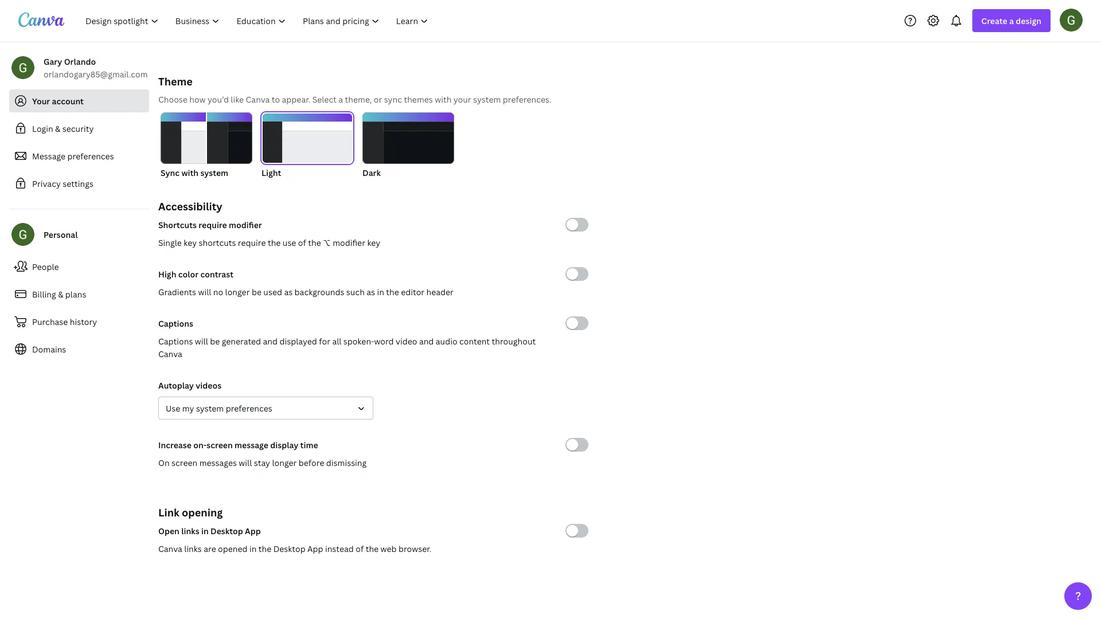 Task type: vqa. For each thing, say whether or not it's contained in the screenshot.
Draw button in the top left of the page
no



Task type: describe. For each thing, give the bounding box(es) containing it.
message
[[235, 440, 268, 451]]

⌥
[[323, 237, 331, 248]]

links for are
[[184, 544, 202, 555]]

opened
[[218, 544, 248, 555]]

0 vertical spatial app
[[245, 526, 261, 537]]

Light button
[[262, 112, 353, 179]]

plans
[[65, 289, 86, 300]]

messages
[[199, 458, 237, 469]]

be inside captions will be generated and displayed for all spoken-word video and audio content throughout canva
[[210, 336, 220, 347]]

the left editor
[[386, 287, 399, 298]]

throughout
[[492, 336, 536, 347]]

create a design button
[[973, 9, 1051, 32]]

on screen messages will stay longer before dismissing
[[158, 458, 367, 469]]

time
[[300, 440, 318, 451]]

sync
[[161, 167, 180, 178]]

instead
[[325, 544, 354, 555]]

people link
[[9, 255, 149, 278]]

billing & plans
[[32, 289, 86, 300]]

Sync with system button
[[161, 112, 252, 179]]

login & security link
[[9, 117, 149, 140]]

security
[[62, 123, 94, 134]]

editor
[[401, 287, 425, 298]]

the right opened
[[259, 544, 272, 555]]

privacy
[[32, 178, 61, 189]]

autoplay videos
[[158, 380, 222, 391]]

open
[[158, 526, 180, 537]]

a inside theme choose how you'd like canva to appear. select a theme, or sync themes with your system preferences.
[[339, 94, 343, 105]]

sync
[[384, 94, 402, 105]]

& for billing
[[58, 289, 63, 300]]

canva inside captions will be generated and displayed for all spoken-word video and audio content throughout canva
[[158, 349, 182, 359]]

gary orlando orlandogary85@gmail.com
[[44, 56, 148, 79]]

backgrounds
[[295, 287, 345, 298]]

domains link
[[9, 338, 149, 361]]

system for use my system preferences
[[196, 403, 224, 414]]

accessibility
[[158, 199, 222, 213]]

gradients
[[158, 287, 196, 298]]

to
[[272, 94, 280, 105]]

preferences.
[[503, 94, 552, 105]]

message
[[32, 151, 65, 162]]

0 vertical spatial longer
[[225, 287, 250, 298]]

increase on-screen message display time
[[158, 440, 318, 451]]

settings
[[63, 178, 93, 189]]

purchase
[[32, 316, 68, 327]]

theme
[[158, 74, 193, 88]]

high
[[158, 269, 176, 280]]

themes
[[404, 94, 433, 105]]

use
[[283, 237, 296, 248]]

message preferences link
[[9, 145, 149, 168]]

the left web
[[366, 544, 379, 555]]

login
[[32, 123, 53, 134]]

Use my system preferences button
[[158, 397, 374, 420]]

2 vertical spatial canva
[[158, 544, 182, 555]]

how
[[189, 94, 206, 105]]

gary orlando image
[[1060, 8, 1083, 31]]

dark
[[363, 167, 381, 178]]

1 vertical spatial screen
[[172, 458, 198, 469]]

header
[[427, 287, 454, 298]]

display
[[270, 440, 299, 451]]

web
[[381, 544, 397, 555]]

single
[[158, 237, 182, 248]]

& for login
[[55, 123, 60, 134]]

message preferences
[[32, 151, 114, 162]]

your account
[[32, 96, 84, 106]]

0 vertical spatial of
[[298, 237, 306, 248]]

0 vertical spatial require
[[199, 219, 227, 230]]

purchase history
[[32, 316, 97, 327]]

content
[[460, 336, 490, 347]]

1 horizontal spatial desktop
[[274, 544, 306, 555]]

2 key from the left
[[367, 237, 381, 248]]

spoken-
[[344, 336, 374, 347]]

audio
[[436, 336, 458, 347]]

the left '⌥'
[[308, 237, 321, 248]]

dismissing
[[326, 458, 367, 469]]

purchase history link
[[9, 310, 149, 333]]

select
[[313, 94, 337, 105]]

Dark button
[[363, 112, 454, 179]]

1 key from the left
[[184, 237, 197, 248]]

captions will be generated and displayed for all spoken-word video and audio content throughout canva
[[158, 336, 536, 359]]

videos
[[196, 380, 222, 391]]

with inside button
[[182, 167, 199, 178]]

generated
[[222, 336, 261, 347]]

before
[[299, 458, 324, 469]]

create a design
[[982, 15, 1042, 26]]

link
[[158, 506, 179, 520]]

2 vertical spatial will
[[239, 458, 252, 469]]

use my system preferences
[[166, 403, 272, 414]]

or
[[374, 94, 382, 105]]

design
[[1016, 15, 1042, 26]]

preferences inside button
[[226, 403, 272, 414]]

increase
[[158, 440, 192, 451]]

on
[[158, 458, 170, 469]]



Task type: locate. For each thing, give the bounding box(es) containing it.
& right login
[[55, 123, 60, 134]]

a inside dropdown button
[[1010, 15, 1014, 26]]

longer down display
[[272, 458, 297, 469]]

open links in desktop app
[[158, 526, 261, 537]]

screen up the 'messages'
[[207, 440, 233, 451]]

captions down gradients
[[158, 318, 193, 329]]

require up shortcuts
[[199, 219, 227, 230]]

are
[[204, 544, 216, 555]]

0 vertical spatial be
[[252, 287, 262, 298]]

modifier
[[229, 219, 262, 230], [333, 237, 366, 248]]

no
[[213, 287, 223, 298]]

with right sync
[[182, 167, 199, 178]]

used
[[264, 287, 282, 298]]

screen
[[207, 440, 233, 451], [172, 458, 198, 469]]

as right used
[[284, 287, 293, 298]]

links
[[181, 526, 199, 537], [184, 544, 202, 555]]

0 vertical spatial in
[[377, 287, 384, 298]]

contrast
[[201, 269, 234, 280]]

be
[[252, 287, 262, 298], [210, 336, 220, 347]]

system inside theme choose how you'd like canva to appear. select a theme, or sync themes with your system preferences.
[[473, 94, 501, 105]]

a right select
[[339, 94, 343, 105]]

canva down the open
[[158, 544, 182, 555]]

high color contrast
[[158, 269, 234, 280]]

as
[[284, 287, 293, 298], [367, 287, 375, 298]]

1 horizontal spatial in
[[250, 544, 257, 555]]

personal
[[44, 229, 78, 240]]

system right the my
[[196, 403, 224, 414]]

login & security
[[32, 123, 94, 134]]

system
[[473, 94, 501, 105], [200, 167, 228, 178], [196, 403, 224, 414]]

will left the generated
[[195, 336, 208, 347]]

system for sync with system
[[200, 167, 228, 178]]

1 horizontal spatial and
[[419, 336, 434, 347]]

shortcuts
[[158, 219, 197, 230]]

will inside captions will be generated and displayed for all spoken-word video and audio content throughout canva
[[195, 336, 208, 347]]

0 horizontal spatial preferences
[[67, 151, 114, 162]]

2 vertical spatial system
[[196, 403, 224, 414]]

like
[[231, 94, 244, 105]]

0 horizontal spatial in
[[201, 526, 209, 537]]

1 vertical spatial canva
[[158, 349, 182, 359]]

the left "use"
[[268, 237, 281, 248]]

1 captions from the top
[[158, 318, 193, 329]]

preferences
[[67, 151, 114, 162], [226, 403, 272, 414]]

shortcuts require modifier
[[158, 219, 262, 230]]

0 vertical spatial with
[[435, 94, 452, 105]]

of right instead in the left of the page
[[356, 544, 364, 555]]

2 horizontal spatial in
[[377, 287, 384, 298]]

1 horizontal spatial be
[[252, 287, 262, 298]]

displayed
[[280, 336, 317, 347]]

0 vertical spatial system
[[473, 94, 501, 105]]

0 vertical spatial desktop
[[211, 526, 243, 537]]

0 horizontal spatial screen
[[172, 458, 198, 469]]

1 vertical spatial will
[[195, 336, 208, 347]]

1 vertical spatial app
[[308, 544, 323, 555]]

1 vertical spatial system
[[200, 167, 228, 178]]

preferences up privacy settings link at the top of the page
[[67, 151, 114, 162]]

1 horizontal spatial key
[[367, 237, 381, 248]]

word
[[374, 336, 394, 347]]

1 horizontal spatial modifier
[[333, 237, 366, 248]]

longer
[[225, 287, 250, 298], [272, 458, 297, 469]]

system up the accessibility
[[200, 167, 228, 178]]

0 vertical spatial canva
[[246, 94, 270, 105]]

preferences up message
[[226, 403, 272, 414]]

top level navigation element
[[78, 9, 438, 32]]

1 vertical spatial a
[[339, 94, 343, 105]]

1 vertical spatial preferences
[[226, 403, 272, 414]]

captions inside captions will be generated and displayed for all spoken-word video and audio content throughout canva
[[158, 336, 193, 347]]

1 as from the left
[[284, 287, 293, 298]]

1 vertical spatial require
[[238, 237, 266, 248]]

1 vertical spatial of
[[356, 544, 364, 555]]

app up opened
[[245, 526, 261, 537]]

1 vertical spatial be
[[210, 336, 220, 347]]

captions
[[158, 318, 193, 329], [158, 336, 193, 347]]

your
[[32, 96, 50, 106]]

be left the generated
[[210, 336, 220, 347]]

key right the single
[[184, 237, 197, 248]]

0 vertical spatial links
[[181, 526, 199, 537]]

stay
[[254, 458, 270, 469]]

1 vertical spatial &
[[58, 289, 63, 300]]

0 horizontal spatial with
[[182, 167, 199, 178]]

1 vertical spatial links
[[184, 544, 202, 555]]

0 horizontal spatial app
[[245, 526, 261, 537]]

system inside use my system preferences button
[[196, 403, 224, 414]]

history
[[70, 316, 97, 327]]

require
[[199, 219, 227, 230], [238, 237, 266, 248]]

0 vertical spatial a
[[1010, 15, 1014, 26]]

color
[[178, 269, 199, 280]]

you'd
[[208, 94, 229, 105]]

1 horizontal spatial of
[[356, 544, 364, 555]]

& left plans
[[58, 289, 63, 300]]

captions for captions will be generated and displayed for all spoken-word video and audio content throughout canva
[[158, 336, 193, 347]]

1 horizontal spatial as
[[367, 287, 375, 298]]

1 and from the left
[[263, 336, 278, 347]]

in right opened
[[250, 544, 257, 555]]

will for no
[[198, 287, 211, 298]]

system inside the sync with system button
[[200, 167, 228, 178]]

on-
[[193, 440, 207, 451]]

as right such
[[367, 287, 375, 298]]

gary
[[44, 56, 62, 67]]

2 as from the left
[[367, 287, 375, 298]]

with
[[435, 94, 452, 105], [182, 167, 199, 178]]

0 vertical spatial &
[[55, 123, 60, 134]]

in up are at bottom left
[[201, 526, 209, 537]]

0 vertical spatial modifier
[[229, 219, 262, 230]]

1 vertical spatial modifier
[[333, 237, 366, 248]]

of right "use"
[[298, 237, 306, 248]]

0 horizontal spatial desktop
[[211, 526, 243, 537]]

1 vertical spatial in
[[201, 526, 209, 537]]

of
[[298, 237, 306, 248], [356, 544, 364, 555]]

shortcuts
[[199, 237, 236, 248]]

appear.
[[282, 94, 311, 105]]

captions for captions
[[158, 318, 193, 329]]

0 horizontal spatial be
[[210, 336, 220, 347]]

in right such
[[377, 287, 384, 298]]

canva links are opened in the desktop app instead of the web browser.
[[158, 544, 432, 555]]

0 horizontal spatial a
[[339, 94, 343, 105]]

0 vertical spatial screen
[[207, 440, 233, 451]]

& inside "link"
[[58, 289, 63, 300]]

browser.
[[399, 544, 432, 555]]

1 vertical spatial longer
[[272, 458, 297, 469]]

0 horizontal spatial and
[[263, 336, 278, 347]]

2 and from the left
[[419, 336, 434, 347]]

for
[[319, 336, 330, 347]]

will left stay at the left
[[239, 458, 252, 469]]

autoplay
[[158, 380, 194, 391]]

with left your at the top
[[435, 94, 452, 105]]

0 horizontal spatial as
[[284, 287, 293, 298]]

0 vertical spatial captions
[[158, 318, 193, 329]]

screen down 'increase' on the bottom of the page
[[172, 458, 198, 469]]

a
[[1010, 15, 1014, 26], [339, 94, 343, 105]]

a left design
[[1010, 15, 1014, 26]]

system right your at the top
[[473, 94, 501, 105]]

1 horizontal spatial longer
[[272, 458, 297, 469]]

1 horizontal spatial app
[[308, 544, 323, 555]]

require right shortcuts
[[238, 237, 266, 248]]

app left instead in the left of the page
[[308, 544, 323, 555]]

domains
[[32, 344, 66, 355]]

your account link
[[9, 90, 149, 112]]

0 horizontal spatial require
[[199, 219, 227, 230]]

1 vertical spatial with
[[182, 167, 199, 178]]

longer right no
[[225, 287, 250, 298]]

1 horizontal spatial preferences
[[226, 403, 272, 414]]

0 horizontal spatial longer
[[225, 287, 250, 298]]

my
[[182, 403, 194, 414]]

0 vertical spatial preferences
[[67, 151, 114, 162]]

light
[[262, 167, 281, 178]]

captions up autoplay
[[158, 336, 193, 347]]

and left displayed
[[263, 336, 278, 347]]

your
[[454, 94, 471, 105]]

be left used
[[252, 287, 262, 298]]

account
[[52, 96, 84, 106]]

theme,
[[345, 94, 372, 105]]

0 horizontal spatial key
[[184, 237, 197, 248]]

1 vertical spatial desktop
[[274, 544, 306, 555]]

link opening
[[158, 506, 223, 520]]

and right video
[[419, 336, 434, 347]]

with inside theme choose how you'd like canva to appear. select a theme, or sync themes with your system preferences.
[[435, 94, 452, 105]]

2 captions from the top
[[158, 336, 193, 347]]

links for in
[[181, 526, 199, 537]]

canva inside theme choose how you'd like canva to appear. select a theme, or sync themes with your system preferences.
[[246, 94, 270, 105]]

billing & plans link
[[9, 283, 149, 306]]

all
[[332, 336, 342, 347]]

will left no
[[198, 287, 211, 298]]

1 horizontal spatial a
[[1010, 15, 1014, 26]]

orlando
[[64, 56, 96, 67]]

0 horizontal spatial of
[[298, 237, 306, 248]]

canva left to
[[246, 94, 270, 105]]

0 horizontal spatial modifier
[[229, 219, 262, 230]]

desktop
[[211, 526, 243, 537], [274, 544, 306, 555]]

single key shortcuts require the use of the ⌥ modifier key
[[158, 237, 381, 248]]

&
[[55, 123, 60, 134], [58, 289, 63, 300]]

links down link opening
[[181, 526, 199, 537]]

video
[[396, 336, 417, 347]]

desktop left instead in the left of the page
[[274, 544, 306, 555]]

modifier up single key shortcuts require the use of the ⌥ modifier key
[[229, 219, 262, 230]]

canva up autoplay
[[158, 349, 182, 359]]

people
[[32, 261, 59, 272]]

1 vertical spatial captions
[[158, 336, 193, 347]]

theme choose how you'd like canva to appear. select a theme, or sync themes with your system preferences.
[[158, 74, 552, 105]]

choose
[[158, 94, 188, 105]]

1 horizontal spatial require
[[238, 237, 266, 248]]

sync with system
[[161, 167, 228, 178]]

privacy settings link
[[9, 172, 149, 195]]

1 horizontal spatial with
[[435, 94, 452, 105]]

0 vertical spatial will
[[198, 287, 211, 298]]

1 horizontal spatial screen
[[207, 440, 233, 451]]

2 vertical spatial in
[[250, 544, 257, 555]]

will
[[198, 287, 211, 298], [195, 336, 208, 347], [239, 458, 252, 469]]

orlandogary85@gmail.com
[[44, 69, 148, 79]]

will for be
[[195, 336, 208, 347]]

key right '⌥'
[[367, 237, 381, 248]]

links left are at bottom left
[[184, 544, 202, 555]]

desktop up opened
[[211, 526, 243, 537]]

create
[[982, 15, 1008, 26]]

modifier right '⌥'
[[333, 237, 366, 248]]

privacy settings
[[32, 178, 93, 189]]



